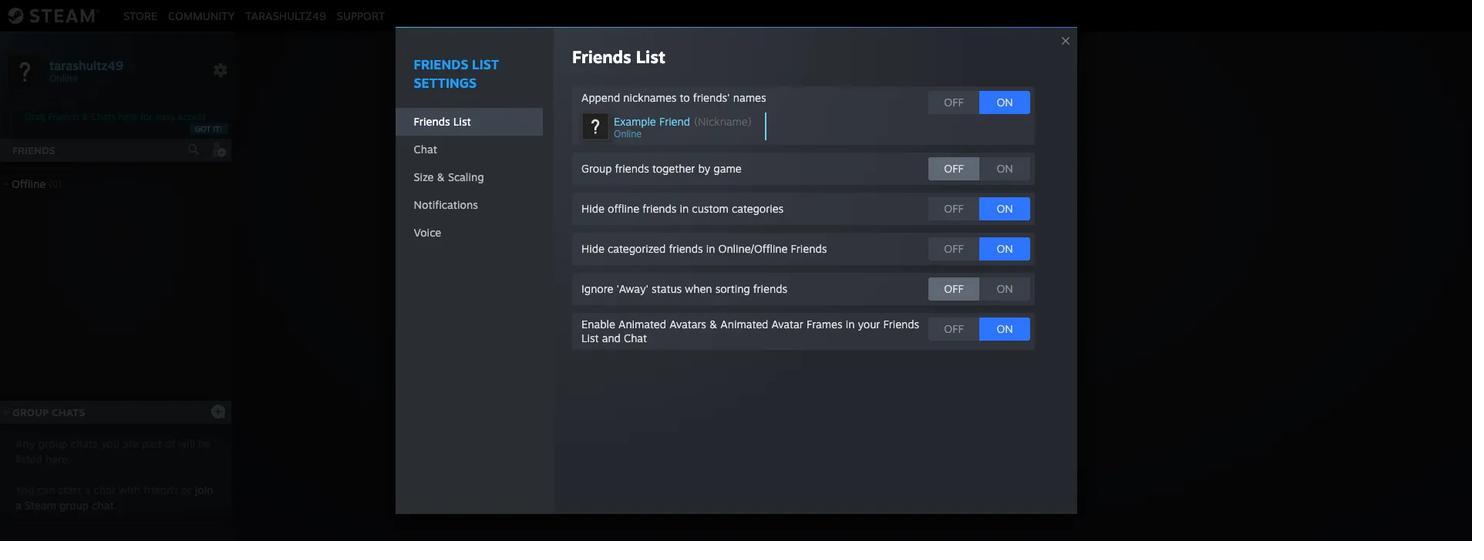 Task type: locate. For each thing, give the bounding box(es) containing it.
friend up frames
[[790, 295, 826, 310]]

list up nicknames
[[636, 46, 666, 67]]

0 horizontal spatial in
[[680, 202, 689, 215]]

tarashultz49 left support "link"
[[246, 9, 326, 22]]

in left custom on the left of page
[[680, 202, 689, 215]]

list inside friends list settings
[[472, 56, 499, 73]]

here.
[[46, 453, 71, 466]]

1 hide from the top
[[582, 202, 605, 215]]

size
[[414, 171, 434, 184]]

0 horizontal spatial animated
[[619, 318, 666, 331]]

nicknames
[[623, 91, 677, 104]]

by
[[698, 162, 711, 175]]

in for custom
[[680, 202, 689, 215]]

nickname
[[698, 115, 748, 128]]

animated up and
[[619, 318, 666, 331]]

hide up ignore
[[582, 242, 605, 255]]

are
[[123, 437, 139, 450]]

)
[[748, 115, 752, 128]]

friends list settings
[[414, 56, 499, 91]]

list
[[636, 46, 666, 67], [472, 56, 499, 73], [453, 115, 471, 128], [582, 332, 599, 345]]

off for avatar
[[944, 322, 964, 336]]

0 horizontal spatial or
[[181, 484, 192, 497]]

0 vertical spatial to
[[680, 91, 690, 104]]

can
[[37, 484, 55, 497]]

categorized
[[608, 242, 666, 255]]

online
[[614, 128, 642, 140]]

2 vertical spatial chat
[[624, 332, 647, 345]]

2 horizontal spatial a
[[780, 295, 787, 310]]

or
[[830, 295, 842, 310], [181, 484, 192, 497]]

join a steam group chat.
[[15, 484, 213, 512]]

& right "size"
[[437, 171, 445, 184]]

2 vertical spatial &
[[710, 318, 718, 331]]

group up your
[[845, 295, 880, 310]]

& left here
[[82, 111, 89, 123]]

for
[[140, 111, 153, 123]]

chats
[[91, 111, 116, 123], [52, 407, 85, 419]]

friends list up append
[[572, 46, 666, 67]]

4 on from the top
[[997, 242, 1013, 255]]

friends up settings
[[414, 56, 469, 73]]

friends down settings
[[414, 115, 450, 128]]

0 horizontal spatial friends list
[[414, 115, 471, 128]]

1 vertical spatial in
[[706, 242, 715, 255]]

group chats
[[13, 407, 85, 419]]

1 vertical spatial a
[[85, 484, 91, 497]]

list down enable
[[582, 332, 599, 345]]

status
[[652, 282, 682, 296]]

frames
[[807, 318, 843, 331]]

append
[[582, 91, 620, 104]]

2 horizontal spatial in
[[846, 318, 855, 331]]

0 vertical spatial or
[[830, 295, 842, 310]]

2 vertical spatial in
[[846, 318, 855, 331]]

friends'
[[693, 91, 730, 104]]

chats up chats
[[52, 407, 85, 419]]

0 vertical spatial in
[[680, 202, 689, 215]]

1 horizontal spatial friends list
[[572, 46, 666, 67]]

(
[[694, 115, 698, 128]]

enable animated avatars & animated avatar frames in your friends list and chat
[[582, 318, 920, 345]]

0 vertical spatial chats
[[91, 111, 116, 123]]

3 off from the top
[[944, 202, 964, 215]]

friends up append
[[572, 46, 632, 67]]

1 vertical spatial friends list
[[414, 115, 471, 128]]

steam
[[25, 499, 56, 512]]

1 vertical spatial group
[[59, 499, 89, 512]]

chat.
[[92, 499, 117, 512]]

size & scaling
[[414, 171, 484, 184]]

6 off from the top
[[944, 322, 964, 336]]

friends inside enable animated avatars & animated avatar frames in your friends list and chat
[[884, 318, 920, 331]]

off for friends
[[944, 242, 964, 255]]

0 vertical spatial group
[[38, 437, 68, 450]]

access
[[178, 111, 206, 123]]

on for avatar
[[997, 322, 1013, 336]]

group friends together by game
[[582, 162, 742, 175]]

1 horizontal spatial friend
[[790, 295, 826, 310]]

you can start a chat with friends or
[[15, 484, 195, 497]]

1 vertical spatial hide
[[582, 242, 605, 255]]

3 on from the top
[[997, 202, 1013, 215]]

1 horizontal spatial group
[[582, 162, 612, 175]]

a down you
[[15, 499, 21, 512]]

support link
[[332, 9, 390, 22]]

a left chat
[[85, 484, 91, 497]]

4 off from the top
[[944, 242, 964, 255]]

2 off from the top
[[944, 162, 964, 175]]

on for friends
[[997, 242, 1013, 255]]

6 on from the top
[[997, 322, 1013, 336]]

tarashultz49 link
[[240, 9, 332, 22]]

off for categories
[[944, 202, 964, 215]]

in inside enable animated avatars & animated avatar frames in your friends list and chat
[[846, 318, 855, 331]]

friends list
[[572, 46, 666, 67], [414, 115, 471, 128]]

1 vertical spatial chat
[[884, 295, 910, 310]]

part
[[142, 437, 162, 450]]

a right click
[[780, 295, 787, 310]]

1 vertical spatial group
[[845, 295, 880, 310]]

group up any
[[13, 407, 49, 419]]

0 horizontal spatial friend
[[659, 115, 690, 128]]

group
[[582, 162, 612, 175], [845, 295, 880, 310], [13, 407, 49, 419]]

friends
[[572, 46, 632, 67], [414, 56, 469, 73], [48, 111, 79, 123], [414, 115, 450, 128], [12, 144, 55, 157], [791, 242, 827, 255], [884, 318, 920, 331]]

hide for hide offline friends in custom categories
[[582, 202, 605, 215]]

0 vertical spatial tarashultz49
[[246, 9, 326, 22]]

of
[[165, 437, 175, 450]]

1 vertical spatial tarashultz49
[[49, 57, 123, 73]]

tarashultz49
[[246, 9, 326, 22], [49, 57, 123, 73]]

list up settings
[[472, 56, 499, 73]]

off
[[944, 96, 964, 109], [944, 162, 964, 175], [944, 202, 964, 215], [944, 242, 964, 255], [944, 282, 964, 296], [944, 322, 964, 336]]

1 horizontal spatial to
[[914, 295, 926, 310]]

2 vertical spatial a
[[15, 499, 21, 512]]

2 horizontal spatial group
[[845, 295, 880, 310]]

5 off from the top
[[944, 282, 964, 296]]

search my friends list image
[[187, 143, 201, 157]]

to left the start!
[[914, 295, 926, 310]]

friend left (
[[659, 115, 690, 128]]

&
[[82, 111, 89, 123], [437, 171, 445, 184], [710, 318, 718, 331]]

a
[[780, 295, 787, 310], [85, 484, 91, 497], [15, 499, 21, 512]]

2 horizontal spatial &
[[710, 318, 718, 331]]

to left 'friends''
[[680, 91, 690, 104]]

chat up "size"
[[414, 143, 437, 156]]

in
[[680, 202, 689, 215], [706, 242, 715, 255], [846, 318, 855, 331]]

0 horizontal spatial chats
[[52, 407, 85, 419]]

0 vertical spatial chat
[[414, 143, 437, 156]]

hide
[[582, 202, 605, 215], [582, 242, 605, 255]]

hide left offline
[[582, 202, 605, 215]]

game
[[714, 162, 742, 175]]

or left the join
[[181, 484, 192, 497]]

0 horizontal spatial chat
[[414, 143, 437, 156]]

2 vertical spatial group
[[13, 407, 49, 419]]

5 on from the top
[[997, 282, 1013, 296]]

0 horizontal spatial a
[[15, 499, 21, 512]]

drag
[[25, 111, 45, 123]]

tarashultz49 up drag friends & chats here for easy access
[[49, 57, 123, 73]]

ignore
[[582, 282, 614, 296]]

friends list down settings
[[414, 115, 471, 128]]

friend inside the example friend ( nickname ) online
[[659, 115, 690, 128]]

friends
[[615, 162, 649, 175], [643, 202, 677, 215], [669, 242, 703, 255], [753, 282, 788, 296], [144, 484, 178, 497]]

friends right your
[[884, 318, 920, 331]]

on
[[997, 96, 1013, 109], [997, 162, 1013, 175], [997, 202, 1013, 215], [997, 242, 1013, 255], [997, 282, 1013, 296], [997, 322, 1013, 336]]

or up frames
[[830, 295, 842, 310]]

1 horizontal spatial &
[[437, 171, 445, 184]]

ignore 'away' status when sorting friends
[[582, 282, 788, 296]]

0 vertical spatial &
[[82, 111, 89, 123]]

animated down click
[[721, 318, 769, 331]]

offline
[[608, 202, 640, 215]]

you
[[101, 437, 120, 450]]

to
[[680, 91, 690, 104], [914, 295, 926, 310]]

manage friends list settings image
[[213, 62, 228, 78]]

chat right and
[[624, 332, 647, 345]]

chats left here
[[91, 111, 116, 123]]

0 vertical spatial friends list
[[572, 46, 666, 67]]

avatars
[[670, 318, 707, 331]]

1 horizontal spatial chat
[[624, 332, 647, 345]]

example friend ( nickname ) online
[[614, 115, 752, 140]]

hide offline friends in custom categories
[[582, 202, 784, 215]]

1 vertical spatial to
[[914, 295, 926, 310]]

group up "here."
[[38, 437, 68, 450]]

group inside any group chats you are part of will be listed here.
[[38, 437, 68, 450]]

hide for hide categorized friends in online/offline friends
[[582, 242, 605, 255]]

1 horizontal spatial in
[[706, 242, 715, 255]]

1 horizontal spatial animated
[[721, 318, 769, 331]]

a for friend
[[780, 295, 787, 310]]

chat
[[94, 484, 116, 497]]

1 on from the top
[[997, 96, 1013, 109]]

0 vertical spatial group
[[582, 162, 612, 175]]

support
[[337, 9, 385, 22]]

0 vertical spatial friend
[[659, 115, 690, 128]]

chat
[[414, 143, 437, 156], [884, 295, 910, 310], [624, 332, 647, 345]]

friends up the ignore 'away' status when sorting friends
[[669, 242, 703, 255]]

2 animated from the left
[[721, 318, 769, 331]]

0 vertical spatial hide
[[582, 202, 605, 215]]

create a group chat image
[[211, 404, 226, 419]]

1 vertical spatial &
[[437, 171, 445, 184]]

1 horizontal spatial or
[[830, 295, 842, 310]]

& right "avatars"
[[710, 318, 718, 331]]

when
[[685, 282, 712, 296]]

group up offline
[[582, 162, 612, 175]]

0 horizontal spatial group
[[13, 407, 49, 419]]

chat left the start!
[[884, 295, 910, 310]]

friend
[[659, 115, 690, 128], [790, 295, 826, 310]]

0 vertical spatial a
[[780, 295, 787, 310]]

0 horizontal spatial &
[[82, 111, 89, 123]]

animated
[[619, 318, 666, 331], [721, 318, 769, 331]]

1 vertical spatial or
[[181, 484, 192, 497]]

2 hide from the top
[[582, 242, 605, 255]]

1 horizontal spatial chats
[[91, 111, 116, 123]]

group
[[38, 437, 68, 450], [59, 499, 89, 512]]

in down custom on the left of page
[[706, 242, 715, 255]]

in left your
[[846, 318, 855, 331]]

group down the start
[[59, 499, 89, 512]]

group for group friends together by game
[[582, 162, 612, 175]]

a inside join a steam group chat.
[[15, 499, 21, 512]]



Task type: describe. For each thing, give the bounding box(es) containing it.
together
[[652, 162, 695, 175]]

with
[[119, 484, 140, 497]]

sorting
[[716, 282, 750, 296]]

1 vertical spatial chats
[[52, 407, 85, 419]]

easy
[[155, 111, 175, 123]]

custom
[[692, 202, 729, 215]]

scaling
[[448, 171, 484, 184]]

hide categorized friends in online/offline friends
[[582, 242, 827, 255]]

2 on from the top
[[997, 162, 1013, 175]]

2 horizontal spatial chat
[[884, 295, 910, 310]]

friends right sorting
[[753, 282, 788, 296]]

a for steam
[[15, 499, 21, 512]]

join
[[195, 484, 213, 497]]

notifications
[[414, 198, 478, 211]]

1 vertical spatial friend
[[790, 295, 826, 310]]

you
[[15, 484, 34, 497]]

group inside join a steam group chat.
[[59, 499, 89, 512]]

store link
[[118, 9, 163, 22]]

start!
[[929, 295, 960, 310]]

store
[[123, 9, 157, 22]]

avatar
[[772, 318, 804, 331]]

join a steam group chat. link
[[15, 484, 213, 512]]

group for group chats
[[13, 407, 49, 419]]

any group chats you are part of will be listed here.
[[15, 437, 211, 466]]

friends inside friends list settings
[[414, 56, 469, 73]]

click a friend or group chat to start!
[[749, 295, 960, 310]]

enable
[[582, 318, 615, 331]]

off for friends
[[944, 282, 964, 296]]

friends right drag
[[48, 111, 79, 123]]

be
[[198, 437, 211, 450]]

collapse chats list image
[[0, 409, 18, 416]]

1 animated from the left
[[619, 318, 666, 331]]

friends right the with at the left bottom of the page
[[144, 484, 178, 497]]

community
[[168, 9, 235, 22]]

friends right online/offline
[[791, 242, 827, 255]]

example
[[614, 115, 656, 128]]

voice
[[414, 226, 441, 239]]

1 off from the top
[[944, 96, 964, 109]]

on for categories
[[997, 202, 1013, 215]]

any
[[15, 437, 35, 450]]

1 horizontal spatial tarashultz49
[[246, 9, 326, 22]]

community link
[[163, 9, 240, 22]]

friends down online
[[615, 162, 649, 175]]

names
[[733, 91, 766, 104]]

add a friend image
[[210, 141, 227, 158]]

offline
[[12, 177, 46, 191]]

1 horizontal spatial a
[[85, 484, 91, 497]]

friends down drag
[[12, 144, 55, 157]]

drag friends & chats here for easy access
[[25, 111, 206, 123]]

click
[[749, 295, 776, 310]]

& inside enable animated avatars & animated avatar frames in your friends list and chat
[[710, 318, 718, 331]]

listed
[[15, 453, 42, 466]]

categories
[[732, 202, 784, 215]]

append nicknames to friends' names
[[582, 91, 766, 104]]

0 horizontal spatial tarashultz49
[[49, 57, 123, 73]]

0 horizontal spatial to
[[680, 91, 690, 104]]

chats
[[71, 437, 98, 450]]

friends right offline
[[643, 202, 677, 215]]

will
[[178, 437, 195, 450]]

on for friends
[[997, 282, 1013, 296]]

start
[[58, 484, 81, 497]]

'away'
[[617, 282, 649, 296]]

settings
[[414, 75, 477, 91]]

and
[[602, 332, 621, 345]]

list down settings
[[453, 115, 471, 128]]

here
[[119, 111, 138, 123]]

online/offline
[[719, 242, 788, 255]]

your
[[858, 318, 880, 331]]

chat inside enable animated avatars & animated avatar frames in your friends list and chat
[[624, 332, 647, 345]]

in for online/offline
[[706, 242, 715, 255]]

list inside enable animated avatars & animated avatar frames in your friends list and chat
[[582, 332, 599, 345]]



Task type: vqa. For each thing, say whether or not it's contained in the screenshot.
the group within the the join a Steam group chat.
yes



